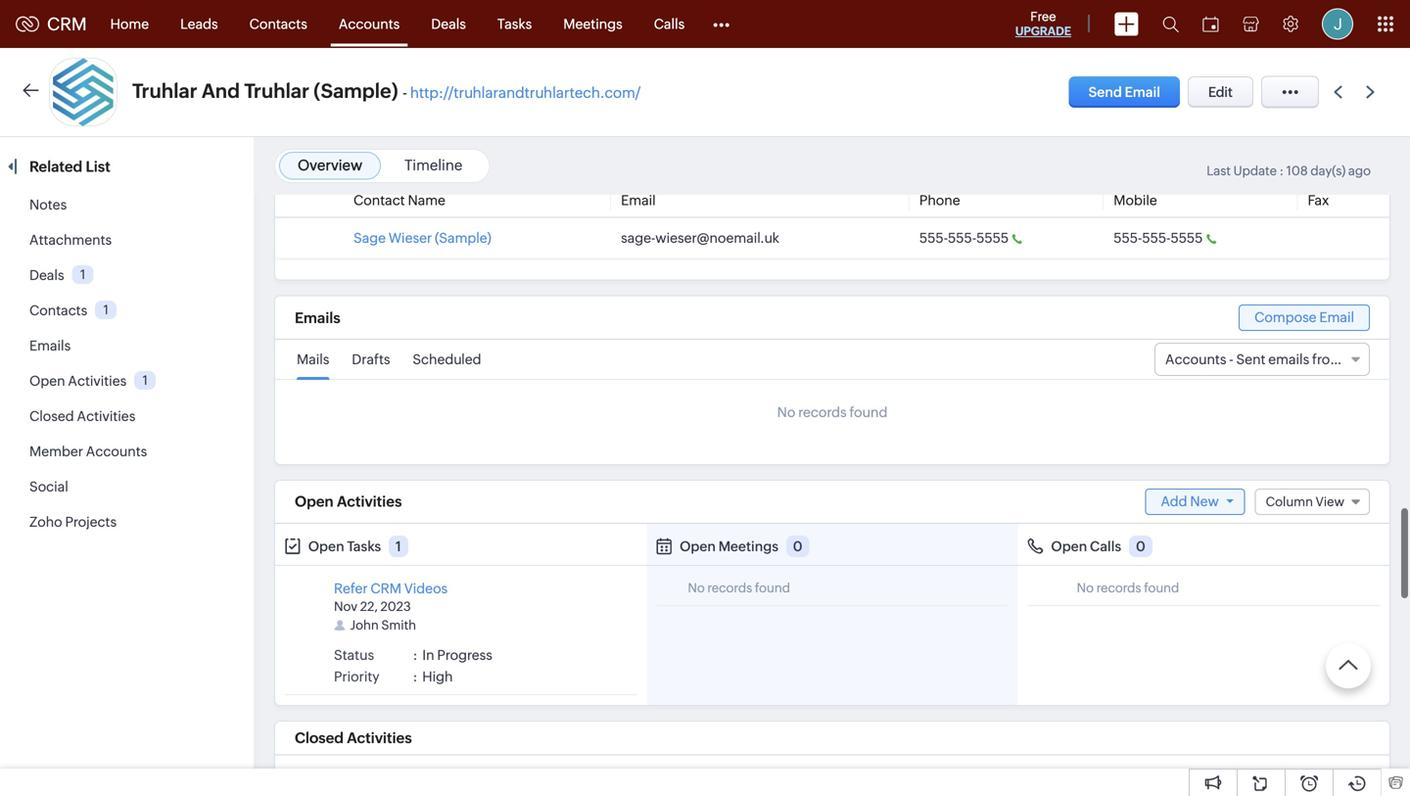 Task type: describe. For each thing, give the bounding box(es) containing it.
records for open meetings
[[708, 581, 753, 595]]

notes
[[29, 197, 67, 213]]

status
[[334, 647, 374, 663]]

0 vertical spatial (sample)
[[314, 80, 398, 102]]

1 horizontal spatial found
[[850, 404, 888, 420]]

0 horizontal spatial contacts link
[[29, 303, 87, 318]]

logo image
[[16, 16, 39, 32]]

list
[[86, 158, 110, 175]]

and
[[202, 80, 240, 102]]

previous record image
[[1334, 86, 1343, 98]]

create menu element
[[1103, 0, 1151, 48]]

column
[[1266, 495, 1314, 509]]

sent
[[1237, 352, 1266, 367]]

related
[[29, 158, 82, 175]]

home link
[[95, 0, 165, 48]]

accounts for accounts
[[339, 16, 400, 32]]

2 horizontal spatial crm
[[1346, 352, 1377, 367]]

0 vertical spatial tasks
[[498, 16, 532, 32]]

1 horizontal spatial open activities
[[295, 493, 402, 510]]

scheduled
[[413, 352, 481, 367]]

1 horizontal spatial calls
[[1090, 539, 1122, 554]]

free upgrade
[[1016, 9, 1072, 38]]

zoho projects
[[29, 514, 117, 530]]

attachments
[[29, 232, 112, 248]]

priority
[[334, 669, 380, 685]]

: high
[[413, 669, 453, 685]]

2023
[[381, 599, 411, 614]]

smith
[[381, 618, 416, 633]]

send email
[[1089, 84, 1161, 100]]

calendar image
[[1203, 16, 1220, 32]]

activities down priority
[[347, 730, 412, 747]]

phone
[[920, 192, 961, 208]]

edit
[[1209, 84, 1233, 100]]

search image
[[1163, 16, 1179, 32]]

http://truhlarandtruhlartech.com/
[[410, 84, 641, 101]]

1 vertical spatial contacts
[[29, 303, 87, 318]]

0 horizontal spatial meetings
[[564, 16, 623, 32]]

tasks link
[[482, 0, 548, 48]]

profile element
[[1311, 0, 1366, 48]]

1 up refer crm videos link
[[396, 539, 401, 554]]

1 555-555-5555 from the left
[[920, 230, 1009, 246]]

progress
[[437, 647, 493, 663]]

overview
[[298, 157, 363, 174]]

0 vertical spatial deals
[[431, 16, 466, 32]]

0 for meetings
[[793, 539, 803, 554]]

fax link
[[1308, 192, 1330, 208]]

leads link
[[165, 0, 234, 48]]

new
[[1191, 494, 1219, 509]]

no for open meetings
[[688, 581, 705, 595]]

1 horizontal spatial emails
[[295, 309, 341, 327]]

emails
[[1269, 352, 1310, 367]]

crm link
[[16, 14, 87, 34]]

from
[[1313, 352, 1343, 367]]

1 for open activities
[[143, 373, 148, 388]]

update
[[1234, 164, 1277, 178]]

email for send email
[[1125, 84, 1161, 100]]

drafts
[[352, 352, 390, 367]]

0 horizontal spatial closed activities
[[29, 409, 136, 424]]

108
[[1287, 164, 1309, 178]]

projects
[[65, 514, 117, 530]]

no records found for open calls
[[1077, 581, 1180, 595]]

zoho
[[29, 514, 62, 530]]

1 for deals
[[80, 267, 85, 282]]

ago
[[1349, 164, 1371, 178]]

overview link
[[298, 157, 363, 174]]

0 vertical spatial open activities
[[29, 373, 127, 389]]

2 555-555-5555 from the left
[[1114, 230, 1203, 246]]

member accounts link
[[29, 444, 147, 459]]

contact name link
[[354, 192, 446, 208]]

timeline
[[405, 157, 463, 174]]

contact name
[[354, 192, 446, 208]]

1 vertical spatial closed
[[295, 730, 344, 747]]

attachments link
[[29, 232, 112, 248]]

nov
[[334, 599, 358, 614]]

timeline link
[[405, 157, 463, 174]]

refer crm videos link
[[334, 581, 448, 596]]

accounts - sent emails from crm
[[1166, 352, 1377, 367]]

videos
[[404, 581, 448, 596]]

0 vertical spatial contacts
[[249, 16, 307, 32]]

2 truhlar from the left
[[244, 80, 309, 102]]

open calls
[[1052, 539, 1122, 554]]

emails link
[[29, 338, 71, 354]]

view
[[1316, 495, 1345, 509]]

activities up member accounts
[[77, 409, 136, 424]]

member accounts
[[29, 444, 147, 459]]

profile image
[[1323, 8, 1354, 40]]

0 horizontal spatial accounts
[[86, 444, 147, 459]]

0 vertical spatial contacts link
[[234, 0, 323, 48]]

1 555- from the left
[[920, 230, 948, 246]]

1 horizontal spatial meetings
[[719, 539, 779, 554]]

add new
[[1161, 494, 1219, 509]]

mobile
[[1114, 192, 1158, 208]]

social
[[29, 479, 68, 495]]

0 for calls
[[1136, 539, 1146, 554]]

Column View field
[[1256, 489, 1371, 515]]

records for open calls
[[1097, 581, 1142, 595]]

refer
[[334, 581, 368, 596]]

1 vertical spatial tasks
[[347, 539, 381, 554]]

closed activities link
[[29, 409, 136, 424]]

calls link
[[638, 0, 701, 48]]

fax
[[1308, 192, 1330, 208]]

compose email
[[1255, 309, 1355, 325]]

last update : 108 day(s) ago
[[1207, 164, 1371, 178]]

notes link
[[29, 197, 67, 213]]

1 horizontal spatial no
[[777, 404, 796, 420]]

0 horizontal spatial email
[[621, 192, 656, 208]]

: for : high
[[413, 669, 418, 685]]

contact
[[354, 192, 405, 208]]

4 555- from the left
[[1143, 230, 1171, 246]]

no records found for open meetings
[[688, 581, 791, 595]]

phone link
[[920, 192, 961, 208]]

free
[[1031, 9, 1057, 24]]

meetings link
[[548, 0, 638, 48]]

2 5555 from the left
[[1171, 230, 1203, 246]]

0 horizontal spatial closed
[[29, 409, 74, 424]]

john
[[350, 618, 379, 633]]



Task type: locate. For each thing, give the bounding box(es) containing it.
wieser
[[389, 230, 432, 246]]

0 horizontal spatial found
[[755, 581, 791, 595]]

0 horizontal spatial calls
[[654, 16, 685, 32]]

no
[[777, 404, 796, 420], [688, 581, 705, 595], [1077, 581, 1094, 595]]

open activities up open tasks
[[295, 493, 402, 510]]

1 horizontal spatial crm
[[371, 581, 402, 596]]

1 vertical spatial deals
[[29, 267, 64, 283]]

1 0 from the left
[[793, 539, 803, 554]]

refer crm videos nov 22, 2023
[[334, 581, 448, 614]]

1 horizontal spatial 0
[[1136, 539, 1146, 554]]

1 horizontal spatial records
[[799, 404, 847, 420]]

Other Modules field
[[701, 8, 743, 40]]

2 vertical spatial accounts
[[86, 444, 147, 459]]

: left 108
[[1280, 164, 1284, 178]]

1 vertical spatial closed activities
[[295, 730, 412, 747]]

555-555-5555 down phone
[[920, 230, 1009, 246]]

2 vertical spatial crm
[[371, 581, 402, 596]]

no for open calls
[[1077, 581, 1094, 595]]

1 horizontal spatial closed
[[295, 730, 344, 747]]

2 horizontal spatial no
[[1077, 581, 1094, 595]]

22,
[[360, 599, 378, 614]]

0 horizontal spatial emails
[[29, 338, 71, 354]]

next record image
[[1367, 86, 1379, 98]]

search element
[[1151, 0, 1191, 48]]

2 horizontal spatial found
[[1144, 581, 1180, 595]]

: left the in
[[413, 647, 418, 663]]

0 vertical spatial meetings
[[564, 16, 623, 32]]

no records found
[[777, 404, 888, 420], [688, 581, 791, 595], [1077, 581, 1180, 595]]

1 right open activities link
[[143, 373, 148, 388]]

0 vertical spatial -
[[403, 84, 407, 101]]

contacts up "emails" link
[[29, 303, 87, 318]]

email up the from
[[1320, 309, 1355, 325]]

email
[[1125, 84, 1161, 100], [621, 192, 656, 208], [1320, 309, 1355, 325]]

home
[[110, 16, 149, 32]]

0 horizontal spatial no
[[688, 581, 705, 595]]

1 horizontal spatial -
[[1230, 352, 1234, 367]]

email right send
[[1125, 84, 1161, 100]]

mails
[[297, 352, 330, 367]]

1 horizontal spatial tasks
[[498, 16, 532, 32]]

activities up open tasks
[[337, 493, 402, 510]]

open tasks
[[308, 539, 381, 554]]

1 for contacts
[[103, 303, 109, 317]]

0 horizontal spatial records
[[708, 581, 753, 595]]

- inside truhlar and truhlar (sample) - http://truhlarandtruhlartech.com/
[[403, 84, 407, 101]]

1 horizontal spatial 555-555-5555
[[1114, 230, 1203, 246]]

truhlar right and
[[244, 80, 309, 102]]

calls
[[654, 16, 685, 32], [1090, 539, 1122, 554]]

1 horizontal spatial deals link
[[416, 0, 482, 48]]

- left "sent"
[[1230, 352, 1234, 367]]

1 horizontal spatial (sample)
[[435, 230, 492, 246]]

contacts link right leads
[[234, 0, 323, 48]]

sage wieser (sample)
[[354, 230, 492, 246]]

2 0 from the left
[[1136, 539, 1146, 554]]

accounts up truhlar and truhlar (sample) - http://truhlarandtruhlartech.com/
[[339, 16, 400, 32]]

day(s)
[[1311, 164, 1346, 178]]

1 horizontal spatial deals
[[431, 16, 466, 32]]

1 horizontal spatial contacts
[[249, 16, 307, 32]]

5555
[[977, 230, 1009, 246], [1171, 230, 1203, 246]]

sage
[[354, 230, 386, 246]]

accounts
[[339, 16, 400, 32], [1166, 352, 1227, 367], [86, 444, 147, 459]]

deals link
[[416, 0, 482, 48], [29, 267, 64, 283]]

2 horizontal spatial records
[[1097, 581, 1142, 595]]

555-
[[920, 230, 948, 246], [948, 230, 977, 246], [1114, 230, 1143, 246], [1143, 230, 1171, 246]]

emails
[[295, 309, 341, 327], [29, 338, 71, 354]]

0 horizontal spatial 5555
[[977, 230, 1009, 246]]

email up sage-
[[621, 192, 656, 208]]

closed activities down priority
[[295, 730, 412, 747]]

email link
[[621, 192, 656, 208]]

related list
[[29, 158, 114, 175]]

activities up closed activities link
[[68, 373, 127, 389]]

accounts for accounts - sent emails from crm
[[1166, 352, 1227, 367]]

closed activities down open activities link
[[29, 409, 136, 424]]

crm right the from
[[1346, 352, 1377, 367]]

open activities link
[[29, 373, 127, 389]]

leads
[[180, 16, 218, 32]]

555-555-5555 down mobile link
[[1114, 230, 1203, 246]]

deals link down the attachments link
[[29, 267, 64, 283]]

0 horizontal spatial tasks
[[347, 539, 381, 554]]

mobile link
[[1114, 192, 1158, 208]]

0 vertical spatial crm
[[47, 14, 87, 34]]

tasks up the refer
[[347, 539, 381, 554]]

truhlar left and
[[132, 80, 197, 102]]

0 horizontal spatial deals
[[29, 267, 64, 283]]

0 horizontal spatial deals link
[[29, 267, 64, 283]]

0 horizontal spatial truhlar
[[132, 80, 197, 102]]

1 vertical spatial open activities
[[295, 493, 402, 510]]

0 horizontal spatial 0
[[793, 539, 803, 554]]

contacts link up "emails" link
[[29, 303, 87, 318]]

open meetings
[[680, 539, 779, 554]]

last
[[1207, 164, 1231, 178]]

-
[[403, 84, 407, 101], [1230, 352, 1234, 367]]

accounts down closed activities link
[[86, 444, 147, 459]]

contacts right leads
[[249, 16, 307, 32]]

sage-
[[621, 230, 656, 246]]

1 horizontal spatial accounts
[[339, 16, 400, 32]]

0 horizontal spatial crm
[[47, 14, 87, 34]]

0 vertical spatial emails
[[295, 309, 341, 327]]

contacts
[[249, 16, 307, 32], [29, 303, 87, 318]]

wieser@noemail.uk
[[656, 230, 780, 246]]

compose
[[1255, 309, 1317, 325]]

: left high
[[413, 669, 418, 685]]

closed up member
[[29, 409, 74, 424]]

1 horizontal spatial email
[[1125, 84, 1161, 100]]

1 horizontal spatial 5555
[[1171, 230, 1203, 246]]

upgrade
[[1016, 24, 1072, 38]]

send
[[1089, 84, 1123, 100]]

1 horizontal spatial closed activities
[[295, 730, 412, 747]]

social link
[[29, 479, 68, 495]]

1 vertical spatial email
[[621, 192, 656, 208]]

crm up 2023
[[371, 581, 402, 596]]

(sample)
[[314, 80, 398, 102], [435, 230, 492, 246]]

0 horizontal spatial (sample)
[[314, 80, 398, 102]]

1 vertical spatial -
[[1230, 352, 1234, 367]]

1 vertical spatial contacts link
[[29, 303, 87, 318]]

high
[[422, 669, 453, 685]]

email inside button
[[1125, 84, 1161, 100]]

emails up 'mails'
[[295, 309, 341, 327]]

found for open calls
[[1144, 581, 1180, 595]]

crm inside refer crm videos nov 22, 2023
[[371, 581, 402, 596]]

0 horizontal spatial open activities
[[29, 373, 127, 389]]

3 555- from the left
[[1114, 230, 1143, 246]]

closed activities
[[29, 409, 136, 424], [295, 730, 412, 747]]

1 down the attachments link
[[80, 267, 85, 282]]

1 horizontal spatial contacts link
[[234, 0, 323, 48]]

sage wieser (sample) link
[[354, 230, 492, 246]]

2 vertical spatial email
[[1320, 309, 1355, 325]]

crm right logo on the top left
[[47, 14, 87, 34]]

555-555-5555
[[920, 230, 1009, 246], [1114, 230, 1203, 246]]

name
[[408, 192, 446, 208]]

(sample) down accounts link on the left
[[314, 80, 398, 102]]

closed
[[29, 409, 74, 424], [295, 730, 344, 747]]

sage-wieser@noemail.uk
[[621, 230, 780, 246]]

0 vertical spatial calls
[[654, 16, 685, 32]]

in
[[422, 647, 435, 663]]

0 vertical spatial accounts
[[339, 16, 400, 32]]

0
[[793, 539, 803, 554], [1136, 539, 1146, 554]]

1 horizontal spatial truhlar
[[244, 80, 309, 102]]

2 horizontal spatial email
[[1320, 309, 1355, 325]]

add
[[1161, 494, 1188, 509]]

zoho projects link
[[29, 514, 117, 530]]

contacts link
[[234, 0, 323, 48], [29, 303, 87, 318]]

0 horizontal spatial 555-555-5555
[[920, 230, 1009, 246]]

email for compose email
[[1320, 309, 1355, 325]]

0 vertical spatial :
[[1280, 164, 1284, 178]]

0 horizontal spatial -
[[403, 84, 407, 101]]

1 5555 from the left
[[977, 230, 1009, 246]]

1 up open activities link
[[103, 303, 109, 317]]

emails up open activities link
[[29, 338, 71, 354]]

create menu image
[[1115, 12, 1139, 36]]

1 vertical spatial :
[[413, 647, 418, 663]]

0 vertical spatial closed activities
[[29, 409, 136, 424]]

2 555- from the left
[[948, 230, 977, 246]]

edit button
[[1188, 76, 1254, 108]]

john smith
[[350, 618, 416, 633]]

1 vertical spatial emails
[[29, 338, 71, 354]]

: for : in progress
[[413, 647, 418, 663]]

meetings
[[564, 16, 623, 32], [719, 539, 779, 554]]

0 right open calls
[[1136, 539, 1146, 554]]

2 vertical spatial :
[[413, 669, 418, 685]]

deals
[[431, 16, 466, 32], [29, 267, 64, 283]]

0 right open meetings
[[793, 539, 803, 554]]

1 vertical spatial meetings
[[719, 539, 779, 554]]

1 vertical spatial (sample)
[[435, 230, 492, 246]]

send email button
[[1069, 76, 1180, 108]]

(sample) down name
[[435, 230, 492, 246]]

1 truhlar from the left
[[132, 80, 197, 102]]

0 vertical spatial deals link
[[416, 0, 482, 48]]

deals down the attachments link
[[29, 267, 64, 283]]

closed down priority
[[295, 730, 344, 747]]

0 vertical spatial closed
[[29, 409, 74, 424]]

tasks up http://truhlarandtruhlartech.com/ link
[[498, 16, 532, 32]]

1 vertical spatial calls
[[1090, 539, 1122, 554]]

1 vertical spatial deals link
[[29, 267, 64, 283]]

0 vertical spatial email
[[1125, 84, 1161, 100]]

2 horizontal spatial accounts
[[1166, 352, 1227, 367]]

truhlar and truhlar (sample) - http://truhlarandtruhlartech.com/
[[132, 80, 641, 102]]

0 horizontal spatial contacts
[[29, 303, 87, 318]]

deals link up truhlar and truhlar (sample) - http://truhlarandtruhlartech.com/
[[416, 0, 482, 48]]

1 vertical spatial crm
[[1346, 352, 1377, 367]]

open activities up closed activities link
[[29, 373, 127, 389]]

found for open meetings
[[755, 581, 791, 595]]

- down accounts link on the left
[[403, 84, 407, 101]]

accounts left "sent"
[[1166, 352, 1227, 367]]

column view
[[1266, 495, 1345, 509]]

1 vertical spatial accounts
[[1166, 352, 1227, 367]]

deals left "tasks" link
[[431, 16, 466, 32]]

: in progress
[[413, 647, 493, 663]]

found
[[850, 404, 888, 420], [755, 581, 791, 595], [1144, 581, 1180, 595]]

accounts link
[[323, 0, 416, 48]]

member
[[29, 444, 83, 459]]



Task type: vqa. For each thing, say whether or not it's contained in the screenshot.
left EMAIL
yes



